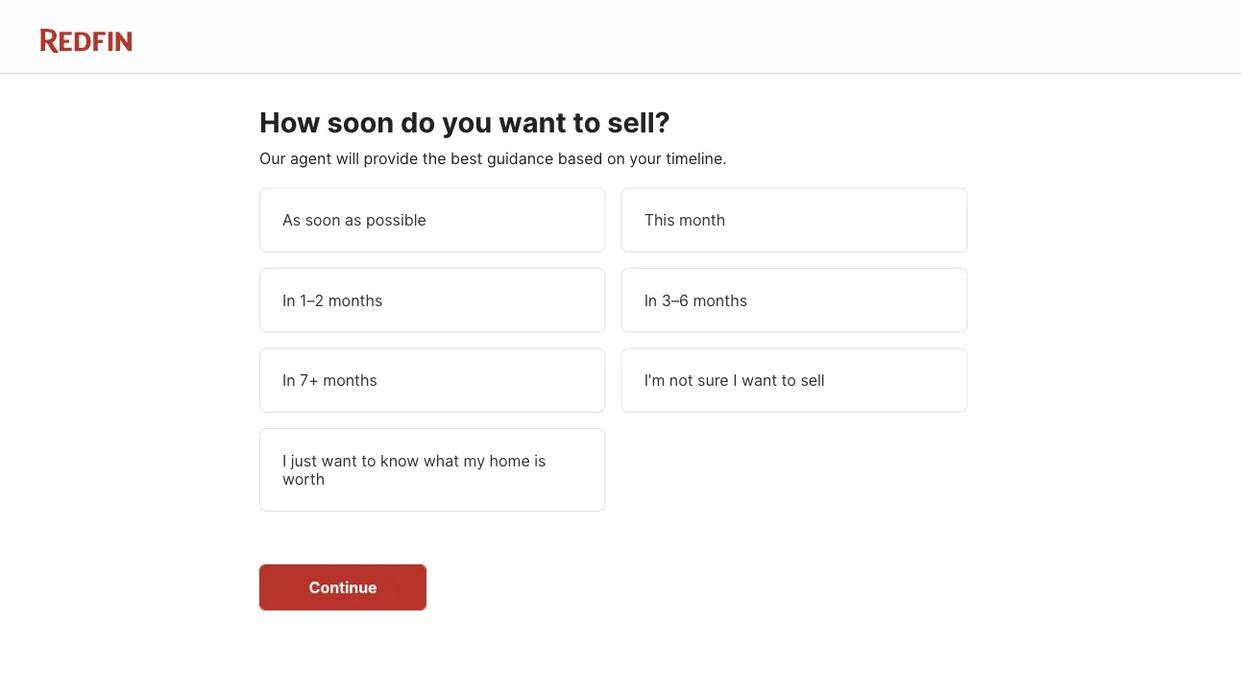 Task type: vqa. For each thing, say whether or not it's contained in the screenshot.
want
yes



Task type: describe. For each thing, give the bounding box(es) containing it.
in for in 7+ months
[[282, 371, 295, 390]]

you
[[442, 105, 492, 139]]

I'm not sure I want to sell radio
[[621, 348, 968, 413]]

the
[[422, 149, 446, 168]]

in for in 1–2 months
[[282, 291, 295, 310]]

as
[[282, 211, 301, 229]]

to for sell
[[782, 371, 796, 390]]

This month radio
[[621, 188, 968, 252]]

sell
[[801, 371, 825, 390]]

how
[[259, 105, 321, 139]]

In 7+ months radio
[[259, 348, 606, 413]]

In 3–6 months radio
[[621, 268, 968, 333]]

home
[[489, 451, 530, 470]]

based
[[558, 149, 603, 168]]

as soon as possible
[[282, 211, 426, 229]]

my
[[464, 451, 485, 470]]

our agent will provide the best guidance based on your timeline.
[[259, 149, 727, 168]]

month
[[679, 211, 726, 229]]

not
[[669, 371, 693, 390]]

continue button
[[259, 565, 426, 611]]

this
[[644, 211, 675, 229]]

this month
[[644, 211, 726, 229]]

just
[[291, 451, 317, 470]]

i'm
[[644, 371, 665, 390]]

guidance
[[487, 149, 554, 168]]

soon for how
[[327, 105, 394, 139]]

1–2
[[300, 291, 324, 310]]

in 1–2 months
[[282, 291, 383, 310]]



Task type: locate. For each thing, give the bounding box(es) containing it.
1 vertical spatial to
[[782, 371, 796, 390]]

in inside radio
[[282, 371, 295, 390]]

in
[[282, 291, 295, 310], [644, 291, 657, 310], [282, 371, 295, 390]]

i'm not sure i want to sell
[[644, 371, 825, 390]]

in 7+ months
[[282, 371, 377, 390]]

1 vertical spatial i
[[282, 451, 286, 470]]

2 horizontal spatial want
[[741, 371, 777, 390]]

months inside radio
[[323, 371, 377, 390]]

1 horizontal spatial to
[[573, 105, 601, 139]]

to inside i just want to know what my home is worth
[[361, 451, 376, 470]]

0 vertical spatial i
[[733, 371, 737, 390]]

months for in 7+ months
[[323, 371, 377, 390]]

1 horizontal spatial i
[[733, 371, 737, 390]]

know
[[380, 451, 419, 470]]

on
[[607, 149, 625, 168]]

what
[[423, 451, 459, 470]]

soon
[[327, 105, 394, 139], [305, 211, 341, 229]]

best
[[450, 149, 483, 168]]

2 vertical spatial to
[[361, 451, 376, 470]]

As soon as possible radio
[[259, 188, 606, 252]]

timeline.
[[666, 149, 727, 168]]

months inside radio
[[328, 291, 383, 310]]

months right 1–2
[[328, 291, 383, 310]]

soon up the will
[[327, 105, 394, 139]]

sell?
[[607, 105, 670, 139]]

want right "sure"
[[741, 371, 777, 390]]

in inside option
[[644, 291, 657, 310]]

0 vertical spatial to
[[573, 105, 601, 139]]

continue
[[309, 578, 377, 597]]

to for sell?
[[573, 105, 601, 139]]

will
[[336, 149, 359, 168]]

I just want to know what my home is worth radio
[[259, 428, 606, 512]]

in 3–6 months
[[644, 291, 747, 310]]

want for i
[[741, 371, 777, 390]]

soon left 'as'
[[305, 211, 341, 229]]

i inside i just want to know what my home is worth
[[282, 451, 286, 470]]

to inside option
[[782, 371, 796, 390]]

i right "sure"
[[733, 371, 737, 390]]

want right just
[[321, 451, 357, 470]]

possible
[[366, 211, 426, 229]]

soon inside as soon as possible radio
[[305, 211, 341, 229]]

do
[[401, 105, 435, 139]]

soon for as
[[305, 211, 341, 229]]

0 horizontal spatial to
[[361, 451, 376, 470]]

in left 1–2
[[282, 291, 295, 310]]

0 horizontal spatial i
[[282, 451, 286, 470]]

in inside radio
[[282, 291, 295, 310]]

sure
[[697, 371, 729, 390]]

worth
[[282, 470, 325, 489]]

option group
[[259, 188, 968, 512]]

months inside option
[[693, 291, 747, 310]]

to up based
[[573, 105, 601, 139]]

In 1–2 months radio
[[259, 268, 606, 333]]

months for in 1–2 months
[[328, 291, 383, 310]]

to left know
[[361, 451, 376, 470]]

months right 7+
[[323, 371, 377, 390]]

provide
[[364, 149, 418, 168]]

agent
[[290, 149, 332, 168]]

want up guidance
[[499, 105, 567, 139]]

2 vertical spatial want
[[321, 451, 357, 470]]

months right 3–6
[[693, 291, 747, 310]]

option group containing as soon as possible
[[259, 188, 968, 512]]

want
[[499, 105, 567, 139], [741, 371, 777, 390], [321, 451, 357, 470]]

in left 7+
[[282, 371, 295, 390]]

7+
[[300, 371, 319, 390]]

want for you
[[499, 105, 567, 139]]

to
[[573, 105, 601, 139], [782, 371, 796, 390], [361, 451, 376, 470]]

how soon do you want to sell?
[[259, 105, 670, 139]]

0 vertical spatial want
[[499, 105, 567, 139]]

in left 3–6
[[644, 291, 657, 310]]

0 vertical spatial soon
[[327, 105, 394, 139]]

i just want to know what my home is worth
[[282, 451, 546, 489]]

2 horizontal spatial to
[[782, 371, 796, 390]]

to left sell
[[782, 371, 796, 390]]

in for in 3–6 months
[[644, 291, 657, 310]]

months
[[328, 291, 383, 310], [693, 291, 747, 310], [323, 371, 377, 390]]

i inside option
[[733, 371, 737, 390]]

as
[[345, 211, 362, 229]]

is
[[534, 451, 546, 470]]

1 horizontal spatial want
[[499, 105, 567, 139]]

i left just
[[282, 451, 286, 470]]

want inside option
[[741, 371, 777, 390]]

3–6
[[662, 291, 689, 310]]

1 vertical spatial soon
[[305, 211, 341, 229]]

i
[[733, 371, 737, 390], [282, 451, 286, 470]]

your
[[629, 149, 662, 168]]

want inside i just want to know what my home is worth
[[321, 451, 357, 470]]

our
[[259, 149, 286, 168]]

0 horizontal spatial want
[[321, 451, 357, 470]]

months for in 3–6 months
[[693, 291, 747, 310]]

1 vertical spatial want
[[741, 371, 777, 390]]



